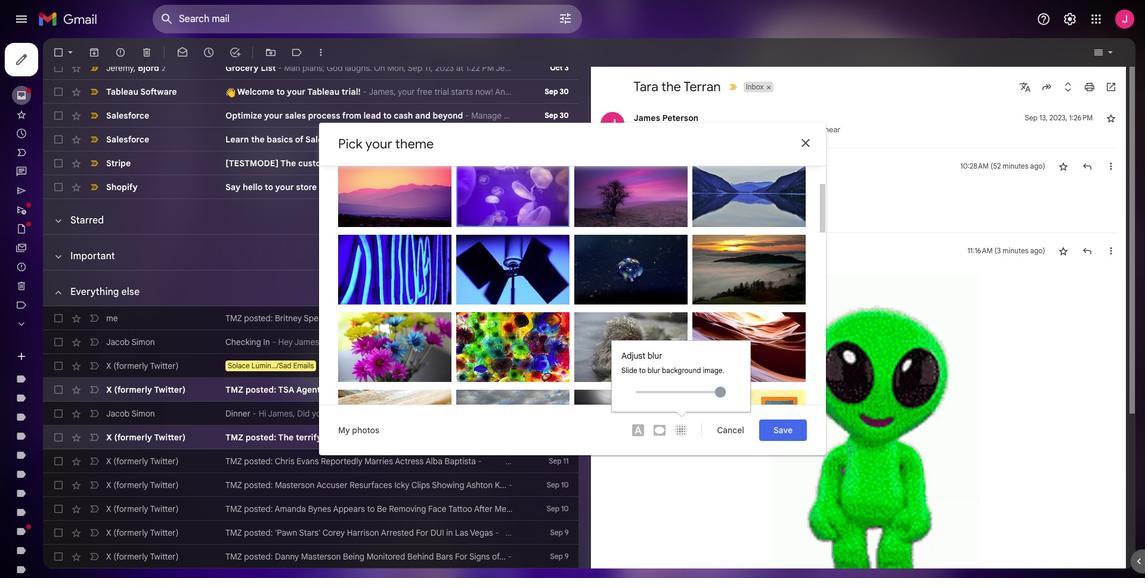 Task type: describe. For each thing, give the bounding box(es) containing it.
23 ﻿͏ from the left
[[680, 182, 680, 193]]

tara for tara the terran
[[634, 79, 659, 95]]

software
[[140, 87, 177, 97]]

sep 15
[[546, 385, 569, 394]]

the inside "everything else" tab panel
[[278, 433, 294, 443]]

welcome to your tableau trial!
[[236, 87, 361, 97]]

the for terran
[[662, 79, 681, 95]]

25 ﻿͏ from the left
[[684, 182, 684, 193]]

20 ﻿͏ from the left
[[674, 182, 674, 193]]

grocery
[[226, 63, 259, 73]]

2 x (formerly twitter) from the top
[[106, 385, 186, 396]]

emails
[[293, 362, 314, 371]]

tara for tara schultz
[[634, 161, 652, 172]]

tmz posted: #rip
[[320, 361, 389, 372]]

2 vertical spatial oct
[[551, 362, 563, 371]]

check
[[469, 313, 493, 324]]

important according to google magic., sent only to me switch for learn the basics of sales cloud
[[88, 134, 100, 146]]

10:28 am (52 minutes ago)
[[961, 162, 1046, 171]]

else
[[121, 286, 140, 298]]

–
[[515, 288, 519, 297]]

posted: for 'pawn
[[244, 528, 273, 539]]

reportedly
[[321, 456, 363, 467]]

sep for tmz posted: chris evans reportedly marries actress alba baptista -
[[549, 457, 562, 466]]

tableau software
[[106, 87, 177, 97]]

me inside row
[[106, 313, 118, 324]]

on left video. at the bottom of the page
[[429, 433, 439, 443]]

not important, sent only to me switch for 8th row from the bottom
[[88, 384, 100, 396]]

checking
[[226, 337, 261, 348]]

adjust blur slide to blur background image.
[[622, 351, 725, 375]]

lead
[[364, 110, 381, 121]]

17 ﻿͏ from the left
[[667, 182, 667, 193]]

2 ﻿͏ from the left
[[635, 182, 635, 193]]

everything for everything else
[[70, 286, 119, 298]]

sep 9 for tmz posted: 'pawn stars' corey harrison arrested for dui in las vegas -
[[550, 529, 569, 538]]

chris
[[275, 456, 295, 467]]

posted: for the
[[246, 433, 276, 443]]

adjust blur alert dialog
[[612, 341, 751, 418]]

9 for tmz posted: danny masterson being monitored behind bars for signs of... -
[[565, 552, 569, 561]]

save button
[[760, 420, 807, 442]]

posted: for danny
[[244, 552, 273, 563]]

- right in
[[272, 337, 276, 348]]

10 row from the top
[[43, 378, 578, 402]]

show more messages. image
[[550, 251, 552, 263]]

tmz posted: the terrifying moment was captured on video.
[[226, 433, 467, 443]]

x for not important, sent only to me switch corresponding to 3rd row from the bottom
[[106, 504, 111, 515]]

not important, sent only to me switch for 11th row from the top
[[88, 408, 100, 420]]

12 row from the top
[[43, 426, 578, 450]]

terran
[[684, 79, 721, 95]]

not important switch
[[88, 313, 100, 325]]

sales
[[285, 110, 306, 121]]

tmz for tmz posted: #rip
[[320, 361, 337, 372]]

15 row from the top
[[43, 498, 578, 521]]

evans
[[297, 456, 319, 467]]

- right baptista at bottom
[[478, 456, 482, 467]]

james peterson
[[634, 246, 699, 256]]

1 tableau from the left
[[106, 87, 138, 97]]

pick
[[338, 136, 363, 152]]

9 row from the top
[[43, 354, 578, 378]]

danny
[[275, 552, 299, 563]]

show more messages. image
[[550, 215, 552, 227]]

of for 336
[[529, 288, 536, 297]]

optimize your sales process from lead to cash and beyond -
[[226, 110, 471, 121]]

12
[[562, 409, 569, 418]]

- right list
[[278, 63, 282, 73]]

basics
[[267, 134, 293, 145]]

28 for say hello to your store - your free trial starts today. congratulations on starting your journey with shopify. ﻿͏ ﻿͏ ﻿͏ ﻿͏ ﻿͏ ﻿͏ ﻿͏ ﻿͏ ﻿͏ ﻿͏ ﻿͏ ﻿͏ ﻿͏ ﻿͏ ﻿͏ ﻿͏ ﻿͏ ﻿͏ ﻿͏ ﻿͏ ﻿͏ ﻿͏ ﻿͏ ﻿͏ ﻿͏ ﻿͏ ﻿͏ ﻿͏ ﻿͏ ﻿͏ ﻿͏ ﻿͏ ﻿͏ ﻿͏ ﻿͏ ﻿͏ ﻿͏ ﻿͏ ﻿͏
[[561, 183, 569, 192]]

x for not important, sent only to me switch associated with 9th row
[[106, 361, 111, 372]]

cancel button
[[707, 420, 755, 442]]

15
[[562, 385, 569, 394]]

0 horizontal spatial for
[[416, 528, 429, 539]]

posted: for tsa
[[246, 385, 276, 396]]

19 ﻿͏ from the left
[[671, 182, 671, 193]]

we
[[444, 361, 455, 372]]

11:16 am (3 minutes ago)
[[968, 246, 1046, 255]]

14 row from the top
[[43, 474, 578, 498]]

Not starred checkbox
[[1058, 160, 1069, 172]]

- right af... at the left of page
[[512, 313, 516, 324]]

28 ﻿͏ from the left
[[691, 182, 691, 193]]

34 ﻿͏ from the left
[[703, 182, 703, 193]]

me...
[[495, 504, 513, 515]]

9 ﻿͏ from the left
[[650, 182, 650, 193]]

16 ﻿͏ from the left
[[665, 182, 665, 193]]

twitter) for not important, sent only to me switch corresponding to 16th row from the top of the tara the terran main content
[[150, 528, 179, 539]]

adjust
[[622, 351, 646, 362]]

18 ﻿͏ from the left
[[669, 182, 669, 193]]

15 ﻿͏ from the left
[[663, 182, 663, 193]]

not important, sent only to me switch for 12th row
[[88, 432, 100, 444]]

3 x (formerly twitter) from the top
[[106, 433, 186, 443]]

10 for 14th row from the top of the tara the terran main content
[[561, 481, 569, 490]]

launches
[[333, 313, 369, 324]]

1 vertical spatial cleron
[[730, 303, 752, 313]]

removing
[[389, 504, 426, 515]]

sep for tmz posted: danny masterson being monitored behind bars for signs of... -
[[550, 552, 563, 561]]

- right beyond
[[465, 110, 469, 121]]

to right lead
[[383, 110, 392, 121]]

2 tableau from the left
[[307, 87, 340, 97]]

6 ﻿͏ from the left
[[644, 182, 644, 193]]

by: animals option
[[456, 158, 570, 235]]

posted: for amanda
[[244, 504, 273, 515]]

x for not important, sent only to me switch corresponding to 16th row from the top of the tara the terran main content
[[106, 528, 111, 539]]

jacob for checking in -
[[106, 337, 130, 348]]

11:12 am
[[544, 314, 569, 323]]

- right of...
[[508, 552, 512, 563]]

cash
[[394, 110, 413, 121]]

blur slider slider
[[637, 387, 726, 398]]

tmz for tmz posted: danny masterson being monitored behind bars for signs of... -
[[226, 552, 242, 563]]

13 ﻿͏ from the left
[[659, 182, 659, 193]]

pick your theme
[[338, 136, 434, 152]]

0 horizontal spatial did
[[297, 409, 310, 419]]

tmz for tmz posted: amanda bynes appears to be removing face tattoo after me...
[[226, 504, 242, 515]]

solace
[[228, 362, 250, 371]]

important mainly because it was sent directly to you. switch
[[727, 81, 739, 93]]

sep for tmz posted: 'pawn stars' corey harrison arrested for dui in las vegas -
[[550, 529, 563, 538]]

bynes
[[308, 504, 331, 515]]

1 blur from the top
[[648, 351, 663, 362]]

17 row from the top
[[43, 545, 578, 569]]

image.png image
[[771, 274, 980, 579]]

accuser
[[317, 480, 348, 491]]

important according to google magic., sent only to me switch for say hello to your store
[[88, 181, 100, 193]]

8 ﻿͏ from the left
[[648, 182, 648, 193]]

know:
[[457, 361, 479, 372]]

and
[[415, 110, 431, 121]]

with
[[582, 182, 598, 193]]

8 x (formerly twitter) from the top
[[106, 552, 179, 563]]

not important, sent only to me switch for 14th row from the top of the tara the terran main content
[[88, 480, 100, 492]]

(formerly for 12th row
[[114, 433, 152, 443]]

on left cops at the bottom left
[[372, 313, 381, 324]]

4 x (formerly twitter) from the top
[[106, 456, 179, 467]]

advanced search options image
[[554, 7, 578, 30]]

after
[[474, 504, 493, 515]]

21 ﻿͏ from the left
[[676, 182, 676, 193]]

twitter) for 8th row from the bottom not important, sent only to me switch
[[154, 385, 186, 396]]

39 ﻿͏ from the left
[[714, 182, 714, 193]]

6 x (formerly twitter) from the top
[[106, 504, 179, 515]]

animals inside "option"
[[582, 381, 608, 390]]

not important, sent only to me switch for first row from the bottom
[[88, 551, 100, 563]]

everything else tab panel
[[43, 271, 578, 579]]

(formerly for first row from the bottom
[[113, 552, 148, 563]]

tmz posted: tsa agents caught on camera stealing money from bags at ... link
[[226, 384, 532, 396]]

lumin…/sad
[[252, 362, 291, 371]]

3
[[565, 63, 569, 72]]

sep 28 for [testmode] the customers you selected have been deleted -
[[546, 159, 569, 168]]

of...
[[492, 552, 506, 563]]

marries
[[365, 456, 393, 467]]

11 row from the top
[[43, 402, 578, 426]]

sep 30 for salesforce
[[545, 111, 569, 120]]

12 ﻿͏ from the left
[[656, 182, 656, 193]]

dinner
[[226, 409, 251, 419]]

theme
[[395, 136, 434, 152]]

0 horizontal spatial by: romain guy
[[345, 226, 398, 235]]

7 x (formerly twitter) from the top
[[106, 528, 179, 539]]

38 ﻿͏ from the left
[[712, 182, 712, 193]]

to right the welcome
[[276, 87, 285, 97]]

my photos button
[[329, 420, 389, 442]]

35 ﻿͏ from the left
[[706, 182, 706, 193]]

14 ﻿͏ from the left
[[661, 182, 661, 193]]

important according to google magic., sent only to me switch for optimize your sales process from lead to cash and beyond
[[88, 110, 100, 122]]

2 horizontal spatial guy
[[739, 381, 753, 390]]

36 ﻿͏ from the left
[[708, 182, 708, 193]]

sep 30 for tableau software
[[545, 87, 569, 96]]

vegas
[[470, 528, 493, 539]]

5 ﻿͏ from the left
[[641, 182, 641, 193]]

tmz for tmz posted: the terrifying moment was captured on video.
[[226, 433, 243, 443]]

customers
[[298, 158, 341, 169]]

posted: for britney
[[244, 313, 273, 324]]

everything else button
[[48, 282, 145, 303]]

3 ﻿͏ from the left
[[637, 182, 637, 193]]

1 horizontal spatial for
[[455, 552, 468, 563]]

'pawn
[[275, 528, 297, 539]]

animals option
[[575, 313, 688, 391]]

(formerly for 14th row from the top of the tara the terran main content
[[113, 480, 148, 491]]

sep 10 for 3rd row from the bottom
[[547, 505, 569, 514]]

tmz posted: amanda bynes appears to be removing face tattoo after me... link
[[226, 504, 513, 516]]

row containing jeremy
[[43, 56, 578, 80]]

4 ﻿͏ from the left
[[639, 182, 639, 193]]

- right vegas
[[495, 528, 499, 539]]

k...
[[495, 480, 507, 491]]

twitter) for not important, sent only to me switch associated with 9th row
[[150, 361, 179, 372]]

jacob simon for dinner
[[106, 409, 155, 419]]

twitter) for not important, sent only to me switch corresponding to 12th row
[[154, 433, 186, 443]]

1 vertical spatial mike
[[712, 303, 728, 313]]

posted: for #rip
[[339, 361, 367, 372]]

(formerly for 9th row
[[113, 361, 148, 372]]

important according to google magic., sent only to me switch for [testmode] the customers you selected have been deleted
[[88, 158, 100, 169]]

tara the terran
[[634, 79, 721, 95]]

1 horizontal spatial you
[[343, 158, 358, 169]]

not important, sent only to me switch for 9th row
[[88, 360, 100, 372]]

tmz posted: chris evans reportedly marries actress alba baptista -
[[226, 456, 484, 467]]

moment
[[337, 433, 370, 443]]

33 ﻿͏ from the left
[[701, 182, 701, 193]]

0 vertical spatial the
[[281, 158, 296, 169]]

search mail image
[[156, 8, 178, 30]]

today.
[[402, 182, 425, 193]]

9 for tmz posted: 'pawn stars' corey harrison arrested for dui in las vegas -
[[565, 529, 569, 538]]

sep for [testmode] the customers you selected have been deleted -
[[546, 159, 559, 168]]

the for basics
[[251, 134, 265, 145]]

appears
[[333, 504, 365, 515]]

row containing stripe
[[43, 152, 578, 175]]

on right caught
[[359, 385, 369, 396]]

0 vertical spatial by: mike cleron
[[582, 226, 634, 235]]

2 vertical spatial tara
[[642, 258, 656, 267]]

- right k...
[[509, 480, 513, 491]]

actress
[[395, 456, 424, 467]]

11:16 am
[[968, 246, 993, 255]]

las
[[455, 528, 469, 539]]

- right cloud
[[355, 134, 359, 145]]

your
[[325, 182, 342, 193]]

being
[[343, 552, 365, 563]]

pick your theme heading
[[338, 136, 434, 152]]

settings image
[[1063, 12, 1078, 26]]

8 row from the top
[[43, 331, 578, 354]]

tsa
[[278, 385, 294, 396]]

dinner - hi james, did you want to get dinner?
[[226, 409, 402, 419]]

showing
[[432, 480, 464, 491]]



Task type: locate. For each thing, give the bounding box(es) containing it.
important mainly because you often read messages with this label., sent to my address switch
[[88, 62, 100, 74]]

- right deleted
[[475, 158, 479, 169]]

by: greg bullock
[[700, 226, 756, 235], [345, 303, 401, 313], [464, 303, 519, 313], [582, 303, 637, 313], [345, 381, 401, 390]]

ago) left not starred checkbox at right top
[[1031, 162, 1046, 171]]

1 vertical spatial you
[[312, 409, 326, 419]]

did right who in the left of the page
[[424, 313, 437, 324]]

get
[[358, 409, 371, 419]]

0 vertical spatial blur
[[648, 351, 663, 362]]

guy left ...
[[503, 381, 517, 390]]

0 vertical spatial jacob simon
[[106, 337, 155, 348]]

guy down starts
[[385, 226, 398, 235]]

money
[[440, 385, 467, 396]]

from
[[342, 110, 362, 121]]

1 horizontal spatial by: mike cleron option
[[693, 235, 806, 314]]

0 vertical spatial simon
[[132, 337, 155, 348]]

1 x from the top
[[106, 361, 111, 372]]

0 horizontal spatial everything
[[70, 286, 119, 298]]

0 horizontal spatial guy
[[385, 226, 398, 235]]

27 ﻿͏ from the left
[[688, 182, 688, 193]]

sep 9 for tmz posted: danny masterson being monitored behind bars for signs of... -
[[550, 552, 569, 561]]

to
[[276, 87, 285, 97], [383, 110, 392, 121], [634, 174, 641, 183], [265, 182, 273, 193], [634, 258, 641, 267], [639, 366, 646, 375], [348, 409, 356, 419], [367, 504, 375, 515]]

0 vertical spatial 9
[[565, 529, 569, 538]]

learn the basics of sales cloud -
[[226, 134, 361, 145]]

0 horizontal spatial tableau
[[106, 87, 138, 97]]

row containing me
[[43, 307, 578, 331]]

signs
[[470, 552, 490, 563]]

minutes for james peterson
[[1003, 246, 1029, 255]]

31 ﻿͏ from the left
[[697, 182, 697, 193]]

to down james in the right top of the page
[[634, 258, 641, 267]]

by: romain guy down image.
[[700, 381, 753, 390]]

0 vertical spatial minutes
[[1003, 162, 1029, 171]]

7 not important, sent only to me switch from the top
[[88, 480, 100, 492]]

corey
[[323, 528, 345, 539]]

blur
[[648, 351, 663, 362], [648, 366, 661, 375]]

the down learn the basics of sales cloud -
[[281, 158, 296, 169]]

tara down james in the right top of the page
[[642, 258, 656, 267]]

1 vertical spatial tara
[[634, 161, 652, 172]]

twitter) for not important, sent only to me switch corresponding to 14th row from the top of the tara the terran main content
[[150, 480, 179, 491]]

0 vertical spatial salesforce
[[106, 110, 149, 121]]

1 sep 28 from the top
[[546, 159, 569, 168]]

x for not important, sent only to me switch for first row from the bottom
[[106, 552, 111, 563]]

your left store
[[275, 182, 294, 193]]

twitter) for not important, sent only to me switch associated with fifth row from the bottom of the tara the terran main content
[[150, 456, 179, 467]]

3 row from the top
[[43, 104, 578, 128]]

not important, sent only to me switch for tenth row from the bottom of the tara the terran main content
[[88, 337, 100, 348]]

james,
[[268, 409, 295, 419]]

sep 28 left with
[[546, 183, 569, 192]]

x for not important, sent only to me switch associated with fifth row from the bottom of the tara the terran main content
[[106, 456, 111, 467]]

welfare
[[438, 313, 467, 324]]

x for not important, sent only to me switch corresponding to 12th row
[[106, 433, 112, 443]]

your
[[287, 87, 306, 97], [264, 110, 283, 121], [366, 136, 392, 152], [275, 182, 294, 193], [533, 182, 550, 193]]

not important, sent only to me switch for fifth row from the bottom of the tara the terran main content
[[88, 456, 100, 468]]

1 vertical spatial for
[[455, 552, 468, 563]]

to right hello
[[265, 182, 273, 193]]

my
[[338, 425, 350, 436]]

2 horizontal spatial by: romain guy
[[700, 381, 753, 390]]

ago) for tara schultz
[[1031, 162, 1046, 171]]

posted: for chris
[[244, 456, 273, 467]]

for right bars on the bottom left of page
[[455, 552, 468, 563]]

0 vertical spatial tara
[[634, 79, 659, 95]]

1 simon from the top
[[132, 337, 155, 348]]

28 up journey
[[561, 159, 569, 168]]

1 vertical spatial blur
[[648, 366, 661, 375]]

of right the 25
[[529, 288, 536, 297]]

32 ﻿͏ from the left
[[699, 182, 699, 193]]

tmz posted: britney spears launches on cops who did welfare check af... -
[[226, 313, 518, 324]]

(formerly for 3rd row from the bottom
[[113, 504, 148, 515]]

posted: for masterson
[[244, 480, 273, 491]]

tara up to me
[[634, 161, 652, 172]]

(52
[[991, 162, 1001, 171]]

1 horizontal spatial cleron
[[730, 303, 752, 313]]

30
[[560, 87, 569, 96], [560, 111, 569, 120]]

0 vertical spatial cleron
[[612, 226, 634, 235]]

1 vertical spatial jacob simon
[[106, 409, 155, 419]]

1 28 from the top
[[561, 159, 569, 168]]

oct for checking in -
[[551, 338, 563, 347]]

None search field
[[153, 5, 582, 33]]

1 vertical spatial of
[[529, 288, 536, 297]]

by: christopher roehrs option
[[456, 390, 570, 460]]

row containing shopify
[[43, 175, 714, 199]]

sep 10 for 14th row from the top of the tara the terran main content
[[547, 481, 569, 490]]

3 important according to google magic., sent only to me switch from the top
[[88, 134, 100, 146]]

jeremy
[[106, 62, 133, 73]]

grocery list -
[[226, 63, 284, 73]]

0 horizontal spatial romain
[[358, 226, 383, 235]]

list containing tara schultz
[[591, 100, 1117, 579]]

Not starred checkbox
[[1058, 245, 1069, 257]]

2 x from the top
[[106, 385, 112, 396]]

your up "selected"
[[366, 136, 392, 152]]

the up chris
[[278, 433, 294, 443]]

by: greg bullock option
[[693, 158, 806, 236], [338, 235, 452, 314], [456, 235, 570, 314], [575, 235, 688, 314], [338, 313, 452, 391]]

masterson up 'amanda'
[[275, 480, 315, 491]]

everything up the stealing
[[402, 361, 442, 372]]

30 for tableau software
[[560, 87, 569, 96]]

10 not important, sent only to me switch from the top
[[88, 551, 100, 563]]

of inside row
[[295, 134, 304, 145]]

did right james,
[[297, 409, 310, 419]]

0 horizontal spatial by: mike cleron option
[[575, 158, 688, 236]]

by: romain guy down know:
[[464, 381, 517, 390]]

row containing tableau software
[[43, 80, 578, 104]]

2 10 from the top
[[561, 505, 569, 514]]

1 vertical spatial everything
[[402, 361, 442, 372]]

1 horizontal spatial the
[[662, 79, 681, 95]]

animals inside option
[[477, 224, 504, 234]]

26 ﻿͏ from the left
[[686, 182, 686, 193]]

sep for say hello to your store - your free trial starts today. congratulations on starting your journey with shopify. ﻿͏ ﻿͏ ﻿͏ ﻿͏ ﻿͏ ﻿͏ ﻿͏ ﻿͏ ﻿͏ ﻿͏ ﻿͏ ﻿͏ ﻿͏ ﻿͏ ﻿͏ ﻿͏ ﻿͏ ﻿͏ ﻿͏ ﻿͏ ﻿͏ ﻿͏ ﻿͏ ﻿͏ ﻿͏ ﻿͏ ﻿͏ ﻿͏ ﻿͏ ﻿͏ ﻿͏ ﻿͏ ﻿͏ ﻿͏ ﻿͏ ﻿͏ ﻿͏ ﻿͏ ﻿͏
[[546, 183, 559, 192]]

1 minutes from the top
[[1003, 162, 1029, 171]]

1 vertical spatial oct 2
[[551, 362, 569, 371]]

tmz for tmz posted: britney spears launches on cops who did welfare check af... -
[[226, 313, 242, 324]]

tmz for tmz posted: 'pawn stars' corey harrison arrested for dui in las vegas -
[[226, 528, 242, 539]]

...
[[525, 385, 532, 396]]

1 vertical spatial sep 28
[[546, 183, 569, 192]]

7 x from the top
[[106, 528, 111, 539]]

0 horizontal spatial me
[[106, 313, 118, 324]]

2 for tmz posted: #rip
[[565, 362, 569, 371]]

1 vertical spatial 9
[[565, 552, 569, 561]]

1 salesforce from the top
[[106, 110, 149, 121]]

have
[[397, 158, 417, 169]]

minutes inside cell
[[1003, 246, 1029, 255]]

1 vertical spatial by: mike cleron
[[700, 303, 752, 313]]

simon for checking
[[132, 337, 155, 348]]

- up lead
[[361, 87, 369, 97]]

romain
[[358, 226, 383, 235], [476, 381, 501, 390], [712, 381, 737, 390]]

in
[[263, 337, 270, 348]]

5 x (formerly twitter) from the top
[[106, 480, 179, 491]]

animals right 15
[[582, 381, 608, 390]]

1 horizontal spatial guy
[[503, 381, 517, 390]]

0 vertical spatial 2
[[162, 64, 165, 72]]

,
[[133, 62, 136, 73]]

by: mike cleron option
[[575, 158, 688, 236], [693, 235, 806, 314]]

background
[[662, 366, 701, 375]]

pick your theme alert dialog
[[319, 123, 826, 460]]

to right slide
[[639, 366, 646, 375]]

by: romain guy option
[[338, 158, 452, 236], [456, 313, 570, 391], [693, 313, 806, 391], [338, 390, 452, 460], [575, 390, 688, 460], [693, 390, 806, 460]]

1 sep 9 from the top
[[550, 529, 569, 538]]

2 28 from the top
[[561, 183, 569, 192]]

salesforce up stripe at top
[[106, 134, 149, 145]]

of left sales
[[295, 134, 304, 145]]

for left dui
[[416, 528, 429, 539]]

#rip
[[369, 361, 387, 372]]

oct 2 for tmz posted: #rip
[[551, 362, 569, 371]]

tara schultz
[[634, 161, 684, 172]]

my photos
[[338, 425, 379, 436]]

7 ﻿͏ from the left
[[646, 182, 646, 193]]

sep 12
[[548, 409, 569, 418]]

4 important according to google magic., sent only to me switch from the top
[[88, 158, 100, 169]]

deleted
[[442, 158, 473, 169]]

- left your
[[319, 182, 323, 193]]

1 vertical spatial minutes
[[1003, 246, 1029, 255]]

5 x from the top
[[106, 480, 111, 491]]

tableau up process at the top of the page
[[307, 87, 340, 97]]

0 vertical spatial ago)
[[1031, 162, 1046, 171]]

arrested
[[381, 528, 414, 539]]

2 important according to google magic., sent only to me switch from the top
[[88, 110, 100, 122]]

- left hi
[[253, 409, 257, 419]]

0 horizontal spatial cleron
[[612, 226, 634, 235]]

your inside alert dialog
[[366, 136, 392, 152]]

minutes right (52
[[1003, 162, 1029, 171]]

by:
[[465, 224, 475, 234], [345, 226, 356, 235], [582, 226, 592, 235], [700, 226, 710, 235], [345, 303, 356, 313], [464, 303, 474, 313], [582, 303, 592, 313], [700, 303, 710, 313], [345, 381, 356, 390], [464, 381, 474, 390], [700, 381, 710, 390]]

1 – 25 of 336
[[512, 288, 549, 297]]

not important, sent only to me switch for 16th row from the top of the tara the terran main content
[[88, 527, 100, 539]]

1 jacob simon from the top
[[106, 337, 155, 348]]

1 vertical spatial salesforce
[[106, 134, 149, 145]]

sep for tmz posted: masterson accuser resurfaces icky clips showing ashton k... -
[[547, 481, 560, 490]]

dinner?
[[373, 409, 402, 419]]

0 vertical spatial oct
[[550, 63, 563, 72]]

in
[[446, 528, 453, 539]]

harrison
[[347, 528, 379, 539]]

(formerly for 8th row from the bottom
[[114, 385, 152, 396]]

10 for 3rd row from the bottom
[[561, 505, 569, 514]]

tableau
[[106, 87, 138, 97], [307, 87, 340, 97]]

to up "weird!"
[[634, 174, 641, 183]]

2
[[162, 64, 165, 72], [565, 338, 569, 347], [565, 362, 569, 371]]

4 not important, sent only to me switch from the top
[[88, 408, 100, 420]]

2 row from the top
[[43, 80, 578, 104]]

2 jacob simon from the top
[[106, 409, 155, 419]]

2 inside jeremy , bjord 2
[[162, 64, 165, 72]]

the inside row
[[251, 134, 265, 145]]

2 sep 28 from the top
[[546, 183, 569, 192]]

sep for dinner - hi james, did you want to get dinner?
[[548, 409, 561, 418]]

1 vertical spatial jacob
[[106, 409, 130, 419]]

tara the terran main content
[[43, 0, 1136, 579]]

1 horizontal spatial mike
[[712, 303, 728, 313]]

me
[[642, 174, 652, 183], [106, 313, 118, 324]]

process
[[308, 110, 340, 121]]

11 ﻿͏ from the left
[[654, 182, 654, 193]]

peterson
[[663, 246, 699, 256]]

2 salesforce from the top
[[106, 134, 149, 145]]

6 x from the top
[[106, 504, 111, 515]]

sep 28 for say hello to your store - your free trial starts today. congratulations on starting your journey with shopify. ﻿͏ ﻿͏ ﻿͏ ﻿͏ ﻿͏ ﻿͏ ﻿͏ ﻿͏ ﻿͏ ﻿͏ ﻿͏ ﻿͏ ﻿͏ ﻿͏ ﻿͏ ﻿͏ ﻿͏ ﻿͏ ﻿͏ ﻿͏ ﻿͏ ﻿͏ ﻿͏ ﻿͏ ﻿͏ ﻿͏ ﻿͏ ﻿͏ ﻿͏ ﻿͏ ﻿͏ ﻿͏ ﻿͏ ﻿͏ ﻿͏ ﻿͏ ﻿͏ ﻿͏ ﻿͏
[[546, 183, 569, 192]]

tara left terran
[[634, 79, 659, 95]]

navigation
[[0, 38, 143, 579]]

2 blur from the top
[[648, 366, 661, 375]]

oct up sep 15
[[551, 362, 563, 371]]

face
[[428, 504, 447, 515]]

0 vertical spatial sep 30
[[545, 87, 569, 96]]

to left get
[[348, 409, 356, 419]]

salesforce down tableau software
[[106, 110, 149, 121]]

2 for -
[[565, 338, 569, 347]]

say hello to your store - your free trial starts today. congratulations on starting your journey with shopify. ﻿͏ ﻿͏ ﻿͏ ﻿͏ ﻿͏ ﻿͏ ﻿͏ ﻿͏ ﻿͏ ﻿͏ ﻿͏ ﻿͏ ﻿͏ ﻿͏ ﻿͏ ﻿͏ ﻿͏ ﻿͏ ﻿͏ ﻿͏ ﻿͏ ﻿͏ ﻿͏ ﻿͏ ﻿͏ ﻿͏ ﻿͏ ﻿͏ ﻿͏ ﻿͏ ﻿͏ ﻿͏ ﻿͏ ﻿͏ ﻿͏ ﻿͏ ﻿͏ ﻿͏ ﻿͏
[[226, 182, 714, 193]]

say
[[226, 182, 241, 193]]

behind
[[408, 552, 434, 563]]

8 x from the top
[[106, 552, 111, 563]]

to me
[[634, 174, 652, 183]]

1 vertical spatial the
[[251, 134, 265, 145]]

selected
[[360, 158, 395, 169]]

2 up 15
[[565, 362, 569, 371]]

1 not important, sent only to me switch from the top
[[88, 337, 100, 348]]

jeremy , bjord 2
[[106, 62, 165, 73]]

oct for grocery list -
[[550, 63, 563, 72]]

minutes inside cell
[[1003, 162, 1029, 171]]

guy up cancel
[[739, 381, 753, 390]]

oct 2
[[551, 338, 569, 347], [551, 362, 569, 371]]

2 sep 9 from the top
[[550, 552, 569, 561]]

13 row from the top
[[43, 450, 578, 474]]

(formerly for fifth row from the bottom of the tara the terran main content
[[113, 456, 148, 467]]

salesforce for learn the basics of sales cloud
[[106, 134, 149, 145]]

2 right bjord
[[162, 64, 165, 72]]

3 x from the top
[[106, 433, 112, 443]]

everything inside dropdown button
[[70, 286, 119, 298]]

1 vertical spatial animals
[[582, 381, 608, 390]]

1 vertical spatial 10
[[561, 505, 569, 514]]

0 vertical spatial 30
[[560, 87, 569, 96]]

oct 2 for -
[[551, 338, 569, 347]]

ago) left not starred option
[[1031, 246, 1046, 255]]

1 important according to google magic., sent only to me switch from the top
[[88, 86, 100, 98]]

for
[[416, 528, 429, 539], [455, 552, 468, 563]]

1 vertical spatial sep 9
[[550, 552, 569, 561]]

animals down say hello to your store - your free trial starts today. congratulations on starting your journey with shopify. ﻿͏ ﻿͏ ﻿͏ ﻿͏ ﻿͏ ﻿͏ ﻿͏ ﻿͏ ﻿͏ ﻿͏ ﻿͏ ﻿͏ ﻿͏ ﻿͏ ﻿͏ ﻿͏ ﻿͏ ﻿͏ ﻿͏ ﻿͏ ﻿͏ ﻿͏ ﻿͏ ﻿͏ ﻿͏ ﻿͏ ﻿͏ ﻿͏ ﻿͏ ﻿͏ ﻿͏ ﻿͏ ﻿͏ ﻿͏ ﻿͏ ﻿͏ ﻿͏ ﻿͏ ﻿͏
[[477, 224, 504, 234]]

💔 image
[[389, 362, 400, 372]]

0 horizontal spatial by: mike cleron
[[582, 226, 634, 235]]

romain down know:
[[476, 381, 501, 390]]

important according to google magic., sent only to me switch
[[88, 86, 100, 98], [88, 110, 100, 122], [88, 134, 100, 146], [88, 158, 100, 169], [88, 181, 100, 193]]

shopify.
[[600, 182, 631, 193]]

(3
[[995, 246, 1001, 255]]

0 horizontal spatial of
[[295, 134, 304, 145]]

jacob simon for checking in
[[106, 337, 155, 348]]

your up sales
[[287, 87, 306, 97]]

0 vertical spatial me
[[642, 174, 652, 183]]

blur right adjust
[[648, 351, 663, 362]]

not important, sent only to me switch
[[88, 337, 100, 348], [88, 360, 100, 372], [88, 384, 100, 396], [88, 408, 100, 420], [88, 432, 100, 444], [88, 456, 100, 468], [88, 480, 100, 492], [88, 504, 100, 516], [88, 527, 100, 539], [88, 551, 100, 563]]

list
[[591, 100, 1117, 579]]

tmz for tmz posted: chris evans reportedly marries actress alba baptista -
[[226, 456, 242, 467]]

optimize
[[226, 110, 262, 121]]

masterson
[[275, 480, 315, 491], [301, 552, 341, 563]]

[testmode] the customers you selected have been deleted -
[[226, 158, 481, 169]]

0 horizontal spatial mike
[[594, 226, 610, 235]]

1 oct 2 from the top
[[551, 338, 569, 347]]

0 vertical spatial sep 28
[[546, 159, 569, 168]]

1 horizontal spatial tableau
[[307, 87, 340, 97]]

28
[[561, 159, 569, 168], [561, 183, 569, 192]]

9
[[565, 529, 569, 538], [565, 552, 569, 561]]

simon
[[132, 337, 155, 348], [132, 409, 155, 419]]

1 vertical spatial 2
[[565, 338, 569, 347]]

1 vertical spatial did
[[297, 409, 310, 419]]

af...
[[495, 313, 510, 324]]

0 horizontal spatial you
[[312, 409, 326, 419]]

1 vertical spatial masterson
[[301, 552, 341, 563]]

2 horizontal spatial romain
[[712, 381, 737, 390]]

👋 image
[[226, 88, 236, 98]]

james
[[634, 246, 661, 256]]

25
[[519, 288, 527, 297]]

blur right slide
[[648, 366, 661, 375]]

me down the tara schultz
[[642, 174, 652, 183]]

0 vertical spatial animals
[[477, 224, 504, 234]]

row
[[43, 56, 578, 80], [43, 80, 578, 104], [43, 104, 578, 128], [43, 128, 578, 152], [43, 152, 578, 175], [43, 175, 714, 199], [43, 307, 578, 331], [43, 331, 578, 354], [43, 354, 578, 378], [43, 378, 578, 402], [43, 402, 578, 426], [43, 426, 578, 450], [43, 450, 578, 474], [43, 474, 578, 498], [43, 498, 578, 521], [43, 521, 578, 545], [43, 545, 578, 569]]

2 down 11:12 am
[[565, 338, 569, 347]]

welcome
[[237, 87, 274, 97]]

starting
[[501, 182, 531, 193]]

sales
[[305, 134, 327, 145]]

1 vertical spatial 30
[[560, 111, 569, 120]]

2 oct 2 from the top
[[551, 362, 569, 371]]

everything inside row
[[402, 361, 442, 372]]

ago) inside cell
[[1031, 162, 1046, 171]]

me right not important switch
[[106, 313, 118, 324]]

of inside "everything else" tab panel
[[529, 288, 536, 297]]

1 ﻿͏ from the left
[[633, 182, 633, 193]]

1 horizontal spatial by: romain guy
[[464, 381, 517, 390]]

tmz
[[226, 313, 242, 324], [320, 361, 337, 372], [226, 385, 243, 396], [226, 433, 243, 443], [226, 456, 242, 467], [226, 480, 242, 491], [226, 504, 242, 515], [226, 528, 242, 539], [226, 552, 242, 563]]

the left terran
[[662, 79, 681, 95]]

ago) for james peterson
[[1031, 246, 1046, 255]]

your left sales
[[264, 110, 283, 121]]

1 horizontal spatial everything
[[402, 361, 442, 372]]

0 vertical spatial sep 9
[[550, 529, 569, 538]]

1 horizontal spatial me
[[642, 174, 652, 183]]

shopify
[[106, 182, 138, 193]]

16 row from the top
[[43, 521, 578, 545]]

1 vertical spatial the
[[278, 433, 294, 443]]

1 horizontal spatial romain
[[476, 381, 501, 390]]

resurfaces
[[350, 480, 392, 491]]

spears
[[304, 313, 330, 324]]

1 jacob from the top
[[106, 337, 130, 348]]

10 ﻿͏ from the left
[[652, 182, 652, 193]]

learn
[[226, 134, 249, 145]]

oct down 11:12 am
[[551, 338, 563, 347]]

want
[[328, 409, 346, 419]]

twitter)
[[150, 361, 179, 372], [154, 385, 186, 396], [154, 433, 186, 443], [150, 456, 179, 467], [150, 480, 179, 491], [150, 504, 179, 515], [150, 528, 179, 539], [150, 552, 179, 563]]

1 9 from the top
[[565, 529, 569, 538]]

simon for dinner
[[132, 409, 155, 419]]

sep 28 up journey
[[546, 159, 569, 168]]

1 vertical spatial ago)
[[1031, 246, 1046, 255]]

beyond
[[433, 110, 463, 121]]

2 simon from the top
[[132, 409, 155, 419]]

to inside adjust blur slide to blur background image.
[[639, 366, 646, 375]]

britney
[[275, 313, 302, 324]]

you left want
[[312, 409, 326, 419]]

list inside tara the terran main content
[[591, 100, 1117, 579]]

0 vertical spatial jacob
[[106, 337, 130, 348]]

1 vertical spatial oct
[[551, 338, 563, 347]]

0 vertical spatial 28
[[561, 159, 569, 168]]

0 vertical spatial did
[[424, 313, 437, 324]]

- up from
[[479, 361, 487, 372]]

8 not important, sent only to me switch from the top
[[88, 504, 100, 516]]

you down pick at the left top of the page
[[343, 158, 358, 169]]

2 9 from the top
[[565, 552, 569, 561]]

tmz for tmz posted: masterson accuser resurfaces icky clips showing ashton k... -
[[226, 480, 242, 491]]

you inside "everything else" tab panel
[[312, 409, 326, 419]]

romain down trial
[[358, 226, 383, 235]]

not important, sent only to me switch for 3rd row from the bottom
[[88, 504, 100, 516]]

0 vertical spatial you
[[343, 158, 358, 169]]

0 horizontal spatial the
[[251, 134, 265, 145]]

1 horizontal spatial animals
[[582, 381, 608, 390]]

1 x (formerly twitter) from the top
[[106, 361, 179, 372]]

0 vertical spatial masterson
[[275, 480, 315, 491]]

28 left with
[[561, 183, 569, 192]]

2 vertical spatial 2
[[565, 362, 569, 371]]

0 vertical spatial for
[[416, 528, 429, 539]]

1 vertical spatial me
[[106, 313, 118, 324]]

2 ago) from the top
[[1031, 246, 1046, 255]]

everything for everything we know:
[[402, 361, 442, 372]]

minutes for tara schultz
[[1003, 162, 1029, 171]]

0 vertical spatial oct 2
[[551, 338, 569, 347]]

tmz posted: amanda bynes appears to be removing face tattoo after me...
[[226, 504, 513, 515]]

minutes right (3
[[1003, 246, 1029, 255]]

1 horizontal spatial by: mike cleron
[[700, 303, 752, 313]]

cloud
[[329, 134, 353, 145]]

0 vertical spatial mike
[[594, 226, 610, 235]]

everything up not important switch
[[70, 286, 119, 298]]

oct 2 up sep 15
[[551, 362, 569, 371]]

4 x from the top
[[106, 456, 111, 467]]

photos
[[352, 425, 379, 436]]

0 vertical spatial of
[[295, 134, 304, 145]]

2 sep 30 from the top
[[545, 111, 569, 120]]

1 vertical spatial sep 30
[[545, 111, 569, 120]]

11:16 am (3 minutes ago) cell
[[968, 245, 1046, 257]]

tmz for tmz posted: tsa agents caught on camera stealing money from bags at ...
[[226, 385, 243, 396]]

(formerly for 16th row from the top of the tara the terran main content
[[113, 528, 148, 539]]

10:28 am (52 minutes ago) cell
[[961, 160, 1046, 172]]

masterson down stars' at the left of page
[[301, 552, 341, 563]]

1 horizontal spatial did
[[424, 313, 437, 324]]

4 row from the top
[[43, 128, 578, 152]]

the right learn
[[251, 134, 265, 145]]

1 vertical spatial simon
[[132, 409, 155, 419]]

7 row from the top
[[43, 307, 578, 331]]

24 ﻿͏ from the left
[[682, 182, 682, 193]]

0 vertical spatial 10
[[561, 481, 569, 490]]

30 ﻿͏ from the left
[[695, 182, 695, 193]]

sep for optimize your sales process from lead to cash and beyond -
[[545, 111, 558, 120]]

sep 11
[[549, 457, 569, 466]]

amanda
[[275, 504, 306, 515]]

ago) inside cell
[[1031, 246, 1046, 255]]

salesforce for optimize your sales process from lead to cash and beyond
[[106, 110, 149, 121]]

romain down image.
[[712, 381, 737, 390]]

1 horizontal spatial of
[[529, 288, 536, 297]]

x for not important, sent only to me switch corresponding to 14th row from the top of the tara the terran main content
[[106, 480, 111, 491]]

11
[[564, 457, 569, 466]]

28 for [testmode] the customers you selected have been deleted -
[[561, 159, 569, 168]]

to left be
[[367, 504, 375, 515]]

0 vertical spatial sep 10
[[547, 481, 569, 490]]

oct left 3 on the top
[[550, 63, 563, 72]]

on left starting
[[490, 182, 499, 193]]

of for sales
[[295, 134, 304, 145]]

9 not important, sent only to me switch from the top
[[88, 527, 100, 539]]

0 vertical spatial the
[[662, 79, 681, 95]]

to inside tmz posted: amanda bynes appears to be removing face tattoo after me... link
[[367, 504, 375, 515]]

2 sep 10 from the top
[[547, 505, 569, 514]]

22 ﻿͏ from the left
[[678, 182, 678, 193]]

jacob for dinner - hi james, did you want to get dinner?
[[106, 409, 130, 419]]

1 vertical spatial sep 10
[[547, 505, 569, 514]]

oct 2 down 11:12 am
[[551, 338, 569, 347]]

0 horizontal spatial animals
[[477, 224, 504, 234]]

37 ﻿͏ from the left
[[710, 182, 710, 193]]

by: romain guy down trial
[[345, 226, 398, 235]]

30 for salesforce
[[560, 111, 569, 120]]

starts
[[378, 182, 400, 193]]

1 row from the top
[[43, 56, 578, 80]]

tableau down jeremy
[[106, 87, 138, 97]]

twitter) for not important, sent only to me switch for first row from the bottom
[[150, 552, 179, 563]]

twitter) for not important, sent only to me switch corresponding to 3rd row from the bottom
[[150, 504, 179, 515]]

terrifying
[[296, 433, 334, 443]]

29 ﻿͏ from the left
[[693, 182, 693, 193]]

1 sep 10 from the top
[[547, 481, 569, 490]]

inbox button
[[744, 82, 765, 92]]

6 row from the top
[[43, 175, 714, 199]]

1 sep 30 from the top
[[545, 87, 569, 96]]

your left journey
[[533, 182, 550, 193]]

1 vertical spatial 28
[[561, 183, 569, 192]]



Task type: vqa. For each thing, say whether or not it's contained in the screenshot.
in
yes



